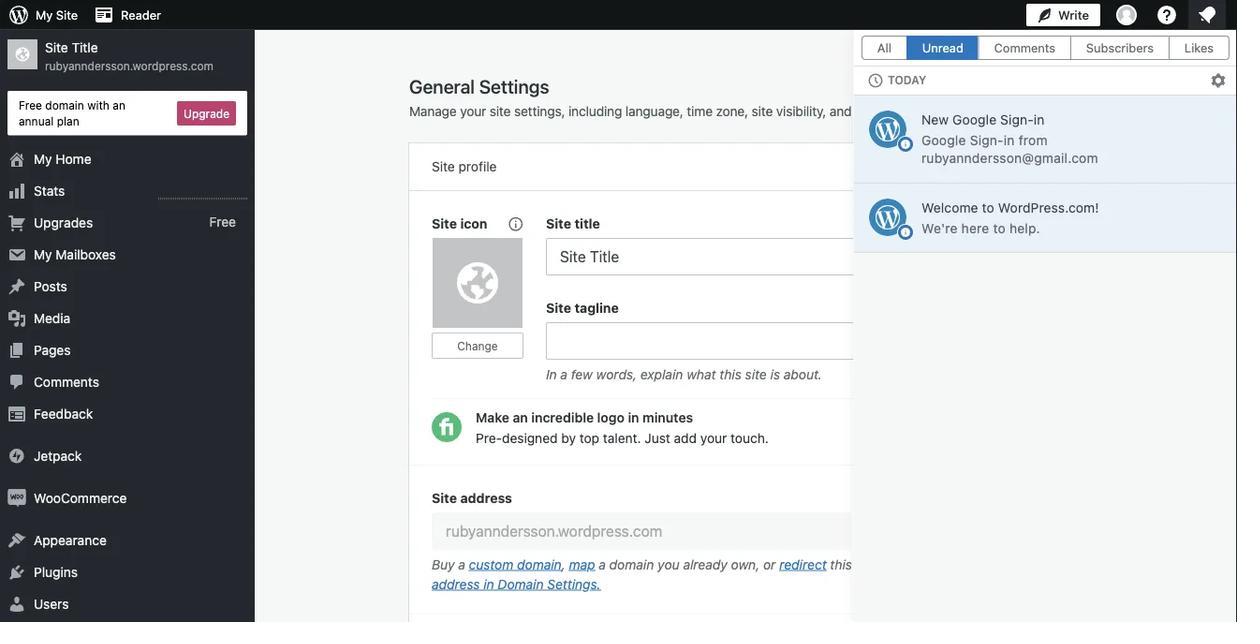 Task type: vqa. For each thing, say whether or not it's contained in the screenshot.
VISIBILITY 'Image'
no



Task type: describe. For each thing, give the bounding box(es) containing it.
with
[[87, 98, 110, 111]]

site title
[[546, 216, 600, 231]]

write link
[[1027, 0, 1101, 30]]

in a few words, explain what this site is about.
[[546, 366, 823, 382]]

new
[[922, 112, 949, 127]]

site for site title rubyanndersson.wordpress.com
[[45, 40, 68, 55]]

an inside 'free domain with an annual plan'
[[113, 98, 125, 111]]

media link
[[0, 302, 255, 334]]

0 vertical spatial comments
[[995, 41, 1056, 55]]

custom
[[469, 557, 514, 572]]

info image
[[900, 139, 912, 150]]

my site link
[[0, 0, 85, 30]]

time image
[[868, 72, 885, 89]]

incredible
[[532, 410, 594, 425]]

my for my home
[[34, 151, 52, 166]]

welcome
[[922, 200, 979, 215]]

a for in
[[561, 366, 568, 382]]

settings.
[[548, 576, 601, 592]]

comments link
[[0, 366, 255, 398]]

general settings manage your site settings, including language, time zone, site visibility, and more.
[[409, 75, 889, 119]]

annual plan
[[19, 114, 79, 127]]

already
[[683, 557, 728, 572]]

manage
[[409, 104, 457, 119]]

jetpack
[[34, 448, 82, 463]]

view
[[1149, 37, 1176, 51]]

site icon group
[[432, 214, 546, 389]]

users
[[34, 596, 69, 611]]

site for site tagline
[[546, 300, 572, 315]]

feedback link
[[0, 398, 255, 430]]

1 horizontal spatial this
[[831, 557, 853, 572]]

add
[[674, 430, 697, 446]]

talent.
[[603, 430, 641, 446]]

settings,
[[514, 104, 565, 119]]

change
[[458, 339, 498, 352]]

likes
[[1185, 41, 1214, 55]]

make
[[476, 410, 510, 425]]

site down general settings at the top of the page
[[490, 104, 511, 119]]

site icon
[[432, 216, 488, 231]]

1 vertical spatial sign-
[[970, 132, 1004, 148]]

map link
[[569, 557, 595, 572]]

group containing site address
[[409, 465, 1084, 615]]

site for site icon
[[432, 216, 457, 231]]

site up 'title' at the top left of page
[[56, 8, 78, 22]]

,
[[562, 557, 566, 572]]

site.
[[856, 557, 882, 572]]

rubyanndersson@gmail.com
[[922, 151, 1099, 166]]

upgrade button
[[177, 101, 236, 125]]

title
[[72, 40, 98, 55]]

Site tagline text field
[[546, 322, 1062, 360]]

an inside make an incredible logo in minutes pre-designed by top talent. just add your touch.
[[513, 410, 528, 425]]

make an incredible logo in minutes pre-designed by top talent. just add your touch.
[[476, 410, 769, 446]]

few
[[571, 366, 593, 382]]

pages link
[[0, 334, 255, 366]]

in up the rubyanndersson@gmail.com
[[1004, 132, 1015, 148]]

here
[[962, 220, 990, 236]]

manage your notifications image
[[1197, 4, 1219, 26]]

save settings button
[[975, 154, 1062, 180]]

title
[[575, 216, 600, 231]]

img image for woocommerce
[[7, 489, 26, 507]]

logo
[[597, 410, 625, 425]]

appearance
[[34, 532, 107, 548]]

site for site title
[[546, 216, 572, 231]]

domain inside 'free domain with an annual plan'
[[45, 98, 84, 111]]

1 vertical spatial google
[[922, 132, 967, 148]]

general settings
[[409, 75, 549, 97]]

address inside you can change your site address in domain settings.
[[432, 576, 480, 592]]

2 horizontal spatial domain
[[610, 557, 654, 572]]

about.
[[784, 366, 823, 382]]

site title group
[[546, 214, 1062, 275]]

pages
[[34, 342, 71, 358]]

explain
[[641, 366, 683, 382]]

mailboxes
[[56, 247, 116, 262]]

site inside you can change your site address in domain settings.
[[1016, 557, 1037, 572]]

my mailboxes link
[[0, 239, 255, 270]]

visibility,
[[777, 104, 827, 119]]

wordpress.com!
[[999, 200, 1100, 215]]

site tagline
[[546, 300, 619, 315]]

site left is
[[746, 366, 767, 382]]

subscribers
[[1087, 41, 1154, 55]]

my profile image
[[1117, 5, 1137, 25]]

my for my site
[[36, 8, 53, 22]]

can
[[912, 557, 933, 572]]

pre-
[[476, 430, 502, 446]]

top
[[580, 430, 600, 446]]

my home
[[34, 151, 91, 166]]

2 horizontal spatial a
[[599, 557, 606, 572]]

free for free domain with an annual plan
[[19, 98, 42, 111]]

redirect
[[780, 557, 827, 572]]

you can change your site address in domain settings.
[[432, 557, 1037, 592]]

general settings main content
[[409, 30, 1208, 622]]

what
[[687, 366, 716, 382]]

0 vertical spatial address
[[460, 490, 513, 506]]

site title rubyanndersson.wordpress.com
[[45, 40, 214, 72]]

appearance link
[[0, 524, 255, 556]]

profile
[[459, 159, 497, 174]]

my for my mailboxes
[[34, 247, 52, 262]]

from
[[1019, 132, 1048, 148]]

woocommerce link
[[0, 482, 255, 514]]

plugins link
[[0, 556, 255, 588]]

in
[[546, 366, 557, 382]]

help image
[[1156, 4, 1179, 26]]

group containing site tagline
[[546, 298, 1062, 389]]

0 vertical spatial to
[[983, 200, 995, 215]]

write
[[1059, 8, 1090, 22]]

all
[[878, 41, 892, 55]]

own,
[[731, 557, 760, 572]]



Task type: locate. For each thing, give the bounding box(es) containing it.
in down custom
[[484, 576, 494, 592]]

img image left jetpack
[[7, 447, 26, 465]]

stats link
[[0, 175, 255, 207]]

view button
[[1133, 30, 1208, 58]]

my site
[[36, 8, 78, 22]]

buy a custom domain , map a domain you already own, or redirect this site.
[[432, 557, 882, 572]]

posts
[[34, 278, 67, 294]]

closed image
[[1182, 42, 1192, 49]]

0 vertical spatial this
[[720, 366, 742, 382]]

google down new
[[922, 132, 967, 148]]

1 vertical spatial an
[[513, 410, 528, 425]]

a for buy
[[458, 557, 466, 572]]

in inside make an incredible logo in minutes pre-designed by top talent. just add your touch.
[[628, 410, 640, 425]]

1 vertical spatial free
[[209, 215, 236, 230]]

site right zone,
[[752, 104, 773, 119]]

1 horizontal spatial domain
[[517, 557, 562, 572]]

0 horizontal spatial domain
[[45, 98, 84, 111]]

site for site address
[[432, 490, 457, 506]]

1 img image from the top
[[7, 447, 26, 465]]

Site address text field
[[432, 513, 852, 550]]

address down pre-
[[460, 490, 513, 506]]

save settings
[[983, 160, 1054, 173]]

0 vertical spatial free
[[19, 98, 42, 111]]

0 horizontal spatial this
[[720, 366, 742, 382]]

rubyanndersson.wordpress.com
[[45, 59, 214, 72]]

group
[[546, 298, 1062, 389], [409, 465, 1084, 615]]

site left profile
[[432, 159, 455, 174]]

zone,
[[716, 104, 749, 119]]

you can change your site address in domain settings. link
[[432, 557, 1037, 592]]

highest hourly views 0 image
[[158, 187, 247, 199]]

1 vertical spatial this
[[831, 557, 853, 572]]

site inside 'group'
[[432, 216, 457, 231]]

1 horizontal spatial a
[[561, 366, 568, 382]]

0 horizontal spatial free
[[19, 98, 42, 111]]

help.
[[1010, 220, 1041, 236]]

media
[[34, 310, 71, 326]]

my mailboxes
[[34, 247, 116, 262]]

your
[[460, 104, 486, 119], [701, 430, 727, 446], [985, 557, 1012, 572]]

google right new
[[953, 112, 997, 127]]

site up buy
[[432, 490, 457, 506]]

upgrades
[[34, 215, 93, 230]]

free for free
[[209, 215, 236, 230]]

address
[[460, 490, 513, 506], [432, 576, 480, 592]]

site left 'tagline'
[[546, 300, 572, 315]]

welcome to wordpress.com! we're here to help.
[[922, 200, 1100, 236]]

to
[[983, 200, 995, 215], [994, 220, 1006, 236]]

2 horizontal spatial your
[[985, 557, 1012, 572]]

by
[[562, 430, 576, 446]]

my home link
[[0, 143, 255, 175]]

1 vertical spatial my
[[34, 151, 52, 166]]

users link
[[0, 588, 255, 620]]

an right the with
[[113, 98, 125, 111]]

your down general settings at the top of the page
[[460, 104, 486, 119]]

an up designed
[[513, 410, 528, 425]]

this left site.
[[831, 557, 853, 572]]

2 img image from the top
[[7, 489, 26, 507]]

redirect link
[[780, 557, 827, 572]]

change button
[[432, 333, 524, 359]]

0 vertical spatial img image
[[7, 447, 26, 465]]

in inside you can change your site address in domain settings.
[[484, 576, 494, 592]]

site for site profile
[[432, 159, 455, 174]]

free down highest hourly views 0 image
[[209, 215, 236, 230]]

woocommerce
[[34, 490, 127, 506]]

sign-
[[1001, 112, 1034, 127], [970, 132, 1004, 148]]

my left the 'home'
[[34, 151, 52, 166]]

icon
[[460, 216, 488, 231]]

plugins
[[34, 564, 78, 580]]

feedback
[[34, 406, 93, 421]]

site address
[[432, 490, 513, 506]]

1 vertical spatial group
[[409, 465, 1084, 615]]

1 horizontal spatial free
[[209, 215, 236, 230]]

designed
[[502, 430, 558, 446]]

your right add
[[701, 430, 727, 446]]

sign- up from
[[1001, 112, 1034, 127]]

to right here
[[994, 220, 1006, 236]]

in right logo
[[628, 410, 640, 425]]

site inside the site title rubyanndersson.wordpress.com
[[45, 40, 68, 55]]

words,
[[597, 366, 637, 382]]

your inside you can change your site address in domain settings.
[[985, 557, 1012, 572]]

img image left woocommerce
[[7, 489, 26, 507]]

comments
[[995, 41, 1056, 55], [34, 374, 99, 389]]

Site title text field
[[546, 238, 1062, 275]]

free up annual plan
[[19, 98, 42, 111]]

cog image
[[1211, 72, 1227, 89]]

free domain with an annual plan
[[19, 98, 125, 127]]

img image for jetpack
[[7, 447, 26, 465]]

we're
[[922, 220, 958, 236]]

stats
[[34, 183, 65, 198]]

a right in
[[561, 366, 568, 382]]

domain up annual plan
[[45, 98, 84, 111]]

0 vertical spatial sign-
[[1001, 112, 1034, 127]]

site
[[56, 8, 78, 22], [45, 40, 68, 55], [432, 159, 455, 174], [432, 216, 457, 231], [546, 216, 572, 231], [546, 300, 572, 315], [432, 490, 457, 506]]

upgrade
[[184, 107, 230, 120]]

save
[[983, 160, 1008, 173]]

info image
[[900, 227, 912, 238]]

site right change
[[1016, 557, 1037, 572]]

your right change
[[985, 557, 1012, 572]]

reader
[[121, 8, 161, 22]]

you
[[885, 557, 908, 572]]

minutes
[[643, 410, 694, 425]]

domain up domain
[[517, 557, 562, 572]]

an
[[113, 98, 125, 111], [513, 410, 528, 425]]

my
[[36, 8, 53, 22], [34, 151, 52, 166], [34, 247, 52, 262]]

including
[[569, 104, 622, 119]]

fiverr small logo image
[[432, 412, 462, 442]]

free inside 'free domain with an annual plan'
[[19, 98, 42, 111]]

img image inside woocommerce 'link'
[[7, 489, 26, 507]]

site left title
[[546, 216, 572, 231]]

language,
[[626, 104, 684, 119]]

0 vertical spatial my
[[36, 8, 53, 22]]

comments down write 'link'
[[995, 41, 1056, 55]]

this
[[720, 366, 742, 382], [831, 557, 853, 572]]

domain down site address text field
[[610, 557, 654, 572]]

1 vertical spatial img image
[[7, 489, 26, 507]]

to up here
[[983, 200, 995, 215]]

site profile
[[432, 159, 497, 174]]

just
[[645, 430, 671, 446]]

address down buy
[[432, 576, 480, 592]]

2 vertical spatial your
[[985, 557, 1012, 572]]

reader link
[[85, 0, 169, 30]]

this right what
[[720, 366, 742, 382]]

domain
[[45, 98, 84, 111], [517, 557, 562, 572], [610, 557, 654, 572]]

1 vertical spatial comments
[[34, 374, 99, 389]]

jetpack link
[[0, 440, 255, 472]]

google
[[953, 112, 997, 127], [922, 132, 967, 148]]

1 horizontal spatial comments
[[995, 41, 1056, 55]]

img image inside jetpack link
[[7, 447, 26, 465]]

a right 'map'
[[599, 557, 606, 572]]

your inside make an incredible logo in minutes pre-designed by top talent. just add your touch.
[[701, 430, 727, 446]]

unread
[[923, 41, 964, 55]]

a
[[561, 366, 568, 382], [458, 557, 466, 572], [599, 557, 606, 572]]

settings
[[1012, 160, 1054, 173]]

time
[[687, 104, 713, 119]]

sign- up save
[[970, 132, 1004, 148]]

1 horizontal spatial your
[[701, 430, 727, 446]]

0 horizontal spatial your
[[460, 104, 486, 119]]

custom domain link
[[469, 557, 562, 572]]

my up posts
[[34, 247, 52, 262]]

change
[[937, 557, 982, 572]]

1 vertical spatial to
[[994, 220, 1006, 236]]

in up from
[[1034, 112, 1045, 127]]

0 horizontal spatial a
[[458, 557, 466, 572]]

0 vertical spatial an
[[113, 98, 125, 111]]

0 vertical spatial your
[[460, 104, 486, 119]]

map
[[569, 557, 595, 572]]

1 vertical spatial your
[[701, 430, 727, 446]]

site left the icon
[[432, 216, 457, 231]]

img image
[[7, 447, 26, 465], [7, 489, 26, 507]]

your inside general settings manage your site settings, including language, time zone, site visibility, and more.
[[460, 104, 486, 119]]

1 vertical spatial address
[[432, 576, 480, 592]]

posts link
[[0, 270, 255, 302]]

or
[[764, 557, 776, 572]]

site left 'title' at the top left of page
[[45, 40, 68, 55]]

0 vertical spatial google
[[953, 112, 997, 127]]

comments up feedback
[[34, 374, 99, 389]]

domain
[[498, 576, 544, 592]]

0 vertical spatial group
[[546, 298, 1062, 389]]

0 horizontal spatial an
[[113, 98, 125, 111]]

more information image
[[507, 215, 524, 232]]

in
[[1034, 112, 1045, 127], [1004, 132, 1015, 148], [628, 410, 640, 425], [484, 576, 494, 592]]

0 horizontal spatial comments
[[34, 374, 99, 389]]

2 vertical spatial my
[[34, 247, 52, 262]]

my left reader link on the left of the page
[[36, 8, 53, 22]]

a right buy
[[458, 557, 466, 572]]

today
[[888, 73, 927, 86]]

1 horizontal spatial an
[[513, 410, 528, 425]]



